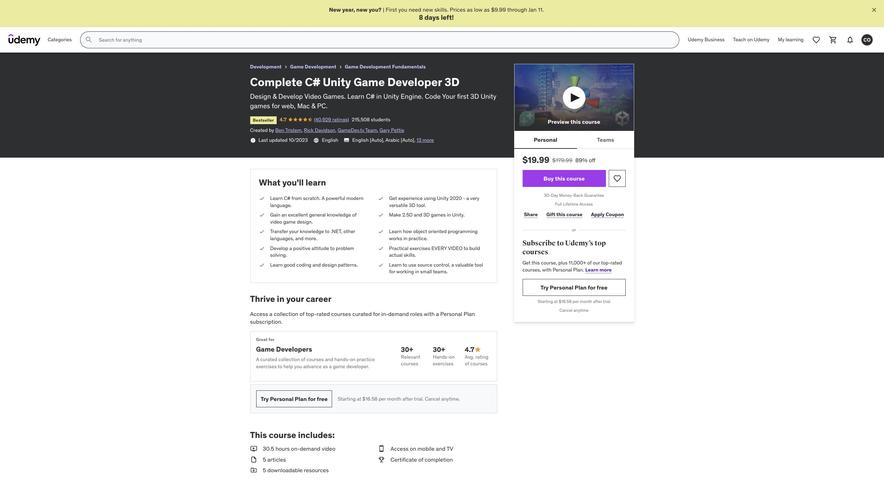 Task type: describe. For each thing, give the bounding box(es) containing it.
in-
[[381, 311, 388, 318]]

at for starting at $16.58 per month after trial cancel anytime
[[554, 299, 558, 304]]

english for english [auto], arabic [auto] , 13 more
[[352, 137, 369, 143]]

very
[[470, 195, 480, 202]]

course for preview this course
[[582, 118, 601, 125]]

xsmall image for learn good coding and design patterns.
[[259, 262, 265, 269]]

preview
[[548, 118, 570, 125]]

good
[[284, 262, 295, 268]]

plan for try personal plan for free link to the top
[[575, 284, 587, 291]]

unity right "first"
[[481, 92, 497, 101]]

game development link
[[290, 63, 336, 71]]

skills. inside new year, new you? | first you need new skills. prices as low as $9.99 through jan 11. 8 days left!
[[435, 6, 449, 13]]

2 horizontal spatial c#
[[366, 92, 375, 101]]

my learning link
[[774, 31, 808, 48]]

0 horizontal spatial demand
[[300, 446, 321, 453]]

access for access a collection of top-rated courses curated for in-demand roles with a personal plan subscription.
[[250, 311, 268, 318]]

courses inside "avg. rating of courses"
[[470, 361, 488, 367]]

course up hours on the left of the page
[[269, 430, 296, 441]]

off
[[589, 157, 596, 164]]

through
[[507, 6, 527, 13]]

using
[[424, 195, 436, 202]]

practice.
[[409, 235, 428, 242]]

mobile
[[418, 446, 435, 453]]

for inside great for game developers a curated collection of courses and hands-on practice exercises to help you advance as a game developer.
[[269, 337, 275, 343]]

a up subscription.
[[270, 311, 273, 318]]

coding
[[296, 262, 311, 268]]

to inside "subscribe to udemy's top courses"
[[557, 239, 564, 248]]

new
[[329, 6, 341, 13]]

your
[[442, 92, 456, 101]]

categories button
[[43, 31, 76, 48]]

practice
[[357, 357, 375, 363]]

a for scratch.
[[322, 195, 325, 202]]

3d up your
[[445, 75, 460, 89]]

personal inside button
[[534, 136, 558, 143]]

of inside access a collection of top-rated courses curated for in-demand roles with a personal plan subscription.
[[300, 311, 305, 318]]

courses,
[[523, 267, 541, 273]]

you inside new year, new you? | first you need new skills. prices as low as $9.99 through jan 11. 8 days left!
[[399, 6, 408, 13]]

development for game development fundamentals
[[360, 64, 391, 70]]

tristem
[[285, 127, 302, 133]]

3d right "first"
[[471, 92, 479, 101]]

to inside practical exercises every video to build actual skills.
[[464, 245, 468, 252]]

video
[[305, 92, 322, 101]]

xsmall image for gain an excellent general knowledge of video game design.
[[259, 212, 265, 219]]

c# for game
[[305, 75, 320, 89]]

positive
[[293, 245, 311, 252]]

personal button
[[514, 132, 577, 148]]

teams button
[[577, 132, 634, 148]]

exercises inside 30+ hands-on exercises
[[433, 361, 454, 367]]

for down advance
[[308, 396, 316, 403]]

xsmall image for develop a positive attitude to problem solving.
[[259, 245, 265, 252]]

for down learn more
[[588, 284, 596, 291]]

courses inside 30+ relevant courses
[[401, 361, 418, 367]]

learn down our
[[586, 267, 599, 273]]

gary pettie link
[[380, 127, 404, 133]]

develop inside 'develop a positive attitude to problem solving.'
[[270, 245, 288, 252]]

gain
[[270, 212, 280, 218]]

13 more button
[[417, 137, 434, 144]]

get this course, plus 11,000+ of our top-rated courses, with personal plan.
[[523, 260, 622, 273]]

5 for 5 downloadable resources
[[263, 467, 266, 474]]

small image for access on mobile and tv
[[378, 445, 385, 453]]

categories
[[48, 37, 72, 43]]

215,508
[[352, 116, 370, 123]]

code
[[425, 92, 441, 101]]

access for access on mobile and tv
[[391, 446, 409, 453]]

knowledge inside transfer your knowledge to .net, other languages, and more.
[[300, 229, 324, 235]]

-
[[463, 195, 465, 202]]

your inside transfer your knowledge to .net, other languages, and more.
[[289, 229, 299, 235]]

versatile
[[389, 202, 408, 209]]

articles
[[268, 456, 286, 463]]

access inside 30-day money-back guarantee full lifetime access
[[580, 202, 593, 207]]

students
[[371, 116, 390, 123]]

game up complete
[[290, 64, 304, 70]]

, left 13
[[414, 137, 416, 143]]

curated inside great for game developers a curated collection of courses and hands-on practice exercises to help you advance as a game developer.
[[260, 357, 277, 363]]

$179.99
[[553, 157, 573, 164]]

hands-
[[433, 354, 449, 360]]

notifications image
[[846, 36, 855, 44]]

gift this course link
[[545, 208, 584, 222]]

demand inside access a collection of top-rated courses curated for in-demand roles with a personal plan subscription.
[[388, 311, 409, 318]]

at for starting at $16.58 per month after trial. cancel anytime.
[[357, 396, 361, 402]]

to inside great for game developers a curated collection of courses and hands-on practice exercises to help you advance as a game developer.
[[278, 364, 282, 370]]

of inside "gain an excellent general knowledge of video game design."
[[352, 212, 357, 218]]

make 2.5d and 3d games in unity.
[[389, 212, 465, 218]]

curated inside access a collection of top-rated courses curated for in-demand roles with a personal plan subscription.
[[353, 311, 372, 318]]

3d down tool.
[[424, 212, 430, 218]]

a inside great for game developers a curated collection of courses and hands-on practice exercises to help you advance as a game developer.
[[329, 364, 332, 370]]

preview this course button
[[514, 64, 634, 132]]

games inside complete c# unity game developer 3d design & develop video games. learn c# in unity engine. code your first 3d unity games for web, mac & pc.
[[250, 102, 270, 110]]

on left 'mobile'
[[410, 446, 416, 453]]

top- inside get this course, plus 11,000+ of our top-rated courses, with personal plan.
[[601, 260, 611, 266]]

other
[[344, 229, 355, 235]]

$16.58 for starting at $16.58 per month after trial cancel anytime
[[559, 299, 572, 304]]

scratch.
[[303, 195, 321, 202]]

you'll
[[282, 177, 304, 188]]

english for english
[[322, 137, 338, 143]]

0 vertical spatial wishlist image
[[812, 36, 821, 44]]

cancel for anytime.
[[425, 396, 440, 402]]

transfer
[[270, 229, 288, 235]]

and inside transfer your knowledge to .net, other languages, and more.
[[295, 235, 304, 242]]

low
[[474, 6, 483, 13]]

plan inside access a collection of top-rated courses curated for in-demand roles with a personal plan subscription.
[[464, 311, 475, 318]]

resources
[[304, 467, 329, 474]]

, down (40,929 ratings)
[[335, 127, 337, 133]]

0 horizontal spatial &
[[273, 92, 277, 101]]

source
[[418, 262, 433, 268]]

complete
[[250, 75, 303, 89]]

share
[[524, 211, 538, 218]]

year,
[[342, 6, 355, 13]]

xsmall image for learn c# from scratch. a powerful modern language.
[[259, 195, 265, 202]]

xsmall image for get experience using unity 2020 - a very versatile 3d tool.
[[378, 195, 384, 202]]

first
[[457, 92, 469, 101]]

first
[[386, 6, 397, 13]]

with inside access a collection of top-rated courses curated for in-demand roles with a personal plan subscription.
[[424, 311, 435, 318]]

apply
[[591, 211, 605, 218]]

gift this course
[[547, 211, 583, 218]]

udemy image
[[8, 34, 41, 46]]

xsmall image for practical exercises every video to build actual skills.
[[378, 245, 384, 252]]

patterns.
[[338, 262, 358, 268]]

of down access on mobile and tv
[[419, 456, 423, 463]]

created
[[250, 127, 268, 133]]

unity left engine.
[[384, 92, 399, 101]]

mac
[[297, 102, 310, 110]]

30+ hands-on exercises
[[433, 346, 455, 367]]

0 horizontal spatial more
[[423, 137, 434, 143]]

on inside 30+ hands-on exercises
[[449, 354, 455, 360]]

build
[[470, 245, 480, 252]]

$16.58 for starting at $16.58 per month after trial. cancel anytime.
[[363, 396, 378, 402]]

design
[[322, 262, 337, 268]]

.net,
[[331, 229, 342, 235]]

working
[[397, 269, 414, 275]]

this for buy
[[555, 175, 566, 182]]

for inside complete c# unity game developer 3d design & develop video games. learn c# in unity engine. code your first 3d unity games for web, mac & pc.
[[272, 102, 280, 110]]

develop inside complete c# unity game developer 3d design & develop video games. learn c# in unity engine. code your first 3d unity games for web, mac & pc.
[[279, 92, 303, 101]]

game inside great for game developers a curated collection of courses and hands-on practice exercises to help you advance as a game developer.
[[333, 364, 345, 370]]

xsmall image right game development link
[[338, 64, 344, 70]]

learn how object oriented programming works in practice.
[[389, 229, 478, 242]]

this
[[250, 430, 267, 441]]

hours
[[276, 446, 290, 453]]

xsmall image up complete
[[283, 64, 289, 70]]

thrive
[[250, 294, 275, 305]]

jan
[[529, 6, 537, 13]]

xsmall image for last updated 10/2023
[[250, 138, 256, 143]]

1 development from the left
[[250, 64, 282, 70]]

$19.99
[[523, 155, 550, 166]]

for inside access a collection of top-rated courses curated for in-demand roles with a personal plan subscription.
[[373, 311, 380, 318]]

new year, new you? | first you need new skills. prices as low as $9.99 through jan 11. 8 days left!
[[329, 6, 544, 22]]

plan.
[[573, 267, 584, 273]]

anytime.
[[441, 396, 460, 402]]

apply coupon button
[[590, 208, 626, 222]]

guarantee
[[584, 193, 604, 198]]

prices
[[450, 6, 466, 13]]

and left tv
[[436, 446, 446, 453]]

day
[[551, 193, 558, 198]]

top- inside access a collection of top-rated courses curated for in-demand roles with a personal plan subscription.
[[306, 311, 317, 318]]

and left design on the left bottom
[[313, 262, 321, 268]]

to inside transfer your knowledge to .net, other languages, and more.
[[325, 229, 330, 235]]

xsmall image for learn how object oriented programming works in practice.
[[378, 229, 384, 235]]

teach on udemy link
[[729, 31, 774, 48]]

of inside "avg. rating of courses"
[[465, 361, 469, 367]]

1 vertical spatial wishlist image
[[613, 175, 622, 183]]

1 horizontal spatial as
[[467, 6, 473, 13]]

left!
[[441, 13, 454, 22]]

, left gary
[[377, 127, 378, 133]]

try personal plan for free for try personal plan for free link to the top
[[541, 284, 608, 291]]

created by ben tristem , rick davidson , gamedev.tv team , gary pettie
[[250, 127, 404, 133]]

0 vertical spatial try personal plan for free link
[[523, 279, 626, 296]]

develop a positive attitude to problem solving.
[[270, 245, 354, 258]]

$19.99 $179.99 89% off
[[523, 155, 596, 166]]

a inside get experience using unity 2020 - a very versatile 3d tool.
[[467, 195, 469, 202]]

close image
[[871, 6, 878, 13]]

game inside great for game developers a curated collection of courses and hands-on practice exercises to help you advance as a game developer.
[[256, 345, 275, 354]]

of inside great for game developers a curated collection of courses and hands-on practice exercises to help you advance as a game developer.
[[301, 357, 305, 363]]

after for trial
[[593, 299, 602, 304]]

valuable
[[455, 262, 474, 268]]

3d inside get experience using unity 2020 - a very versatile 3d tool.
[[409, 202, 416, 209]]

bestseller
[[253, 117, 274, 123]]

last
[[259, 137, 268, 143]]

unity inside get experience using unity 2020 - a very versatile 3d tool.
[[437, 195, 449, 202]]

course language image
[[314, 138, 319, 143]]

[auto], arabic
[[370, 137, 400, 143]]

includes:
[[298, 430, 335, 441]]

2 horizontal spatial as
[[484, 6, 490, 13]]

skills. inside practical exercises every video to build actual skills.
[[404, 252, 416, 258]]

trial
[[603, 299, 611, 304]]

gamedev.tv
[[338, 127, 364, 133]]

certificate of completion
[[391, 456, 453, 463]]



Task type: vqa. For each thing, say whether or not it's contained in the screenshot.
"games" within Complete C# Unity Game Developer 3D Design & Develop Video Games. Learn C# in Unity Engine. Code Your first 3D Unity games for web, Mac & PC.
yes



Task type: locate. For each thing, give the bounding box(es) containing it.
2 30+ from the left
[[433, 346, 445, 354]]

2 vertical spatial plan
[[295, 396, 307, 403]]

small image for 30.5 hours on-demand video
[[250, 445, 257, 453]]

engine.
[[401, 92, 423, 101]]

0 vertical spatial more
[[423, 137, 434, 143]]

learn inside complete c# unity game developer 3d design & develop video games. learn c# in unity engine. code your first 3d unity games for web, mac & pc.
[[347, 92, 365, 101]]

at inside starting at $16.58 per month after trial cancel anytime
[[554, 299, 558, 304]]

thrive in your career element
[[250, 294, 497, 414]]

2 5 from the top
[[263, 467, 266, 474]]

video inside "gain an excellent general knowledge of video game design."
[[270, 219, 282, 225]]

0 horizontal spatial a
[[256, 357, 259, 363]]

exercises inside great for game developers a curated collection of courses and hands-on practice exercises to help you advance as a game developer.
[[256, 364, 277, 370]]

0 vertical spatial a
[[322, 195, 325, 202]]

rating
[[476, 354, 489, 360]]

at
[[554, 299, 558, 304], [357, 396, 361, 402]]

0 vertical spatial with
[[542, 267, 552, 273]]

learn
[[347, 92, 365, 101], [270, 195, 283, 202], [389, 229, 402, 235], [270, 262, 283, 268], [389, 262, 402, 268], [586, 267, 599, 273]]

demand down the includes: at the bottom of the page
[[300, 446, 321, 453]]

0 vertical spatial month
[[580, 299, 592, 304]]

1 vertical spatial &
[[312, 102, 316, 110]]

xsmall image
[[250, 138, 256, 143], [259, 195, 265, 202], [259, 229, 265, 235], [378, 229, 384, 235], [378, 245, 384, 252], [259, 262, 265, 269], [378, 262, 384, 269]]

30+ inside 30+ hands-on exercises
[[433, 346, 445, 354]]

small image for certificate of completion
[[378, 456, 385, 464]]

course for buy this course
[[567, 175, 585, 182]]

0 horizontal spatial month
[[387, 396, 402, 402]]

1 horizontal spatial plan
[[464, 311, 475, 318]]

in right thrive
[[277, 294, 285, 305]]

to left '.net,'
[[325, 229, 330, 235]]

game up complete c# unity game developer 3d design & develop video games. learn c# in unity engine. code your first 3d unity games for web, mac & pc.
[[345, 64, 359, 70]]

starting for starting at $16.58 per month after trial cancel anytime
[[538, 299, 553, 304]]

to inside learn to use source control, a valuable tool for working in small teams.
[[403, 262, 407, 268]]

after inside starting at $16.58 per month after trial cancel anytime
[[593, 299, 602, 304]]

access
[[580, 202, 593, 207], [250, 311, 268, 318], [391, 446, 409, 453]]

collection inside access a collection of top-rated courses curated for in-demand roles with a personal plan subscription.
[[274, 311, 298, 318]]

courses inside "subscribe to udemy's top courses"
[[523, 248, 548, 257]]

8
[[419, 13, 423, 22]]

c# up the video
[[305, 75, 320, 89]]

last updated 10/2023
[[259, 137, 308, 143]]

xsmall image left good
[[259, 262, 265, 269]]

1 new from the left
[[356, 6, 368, 13]]

of down modern
[[352, 212, 357, 218]]

0 horizontal spatial game
[[283, 219, 296, 225]]

closed captions image
[[344, 137, 350, 143]]

this for get
[[532, 260, 540, 266]]

per for trial
[[573, 299, 579, 304]]

in inside learn how object oriented programming works in practice.
[[404, 235, 408, 242]]

this for gift
[[557, 211, 566, 218]]

and down tool.
[[414, 212, 422, 218]]

xsmall image for transfer your knowledge to .net, other languages, and more.
[[259, 229, 265, 235]]

in inside learn to use source control, a valuable tool for working in small teams.
[[415, 269, 419, 275]]

development for game development
[[305, 64, 336, 70]]

Search for anything text field
[[98, 34, 671, 46]]

1 horizontal spatial get
[[523, 260, 531, 266]]

learn right games.
[[347, 92, 365, 101]]

game inside "gain an excellent general knowledge of video game design."
[[283, 219, 296, 225]]

design
[[250, 92, 271, 101]]

free for try personal plan for free link within thrive in your career element
[[317, 396, 328, 403]]

1 vertical spatial a
[[256, 357, 259, 363]]

1 english from the left
[[322, 137, 338, 143]]

subscribe to udemy's top courses
[[523, 239, 606, 257]]

0 horizontal spatial new
[[356, 6, 368, 13]]

updated
[[269, 137, 288, 143]]

teams.
[[433, 269, 448, 275]]

1 horizontal spatial more
[[600, 267, 612, 273]]

, left the rick
[[302, 127, 303, 133]]

personal right roles
[[440, 311, 463, 318]]

2 english from the left
[[352, 137, 369, 143]]

xsmall image left works
[[378, 229, 384, 235]]

and
[[414, 212, 422, 218], [295, 235, 304, 242], [313, 262, 321, 268], [325, 357, 333, 363], [436, 446, 446, 453]]

top- right our
[[601, 260, 611, 266]]

this right 'buy'
[[555, 175, 566, 182]]

business
[[705, 37, 725, 43]]

personal up starting at $16.58 per month after trial cancel anytime
[[550, 284, 574, 291]]

starting down courses,
[[538, 299, 553, 304]]

a inside learn to use source control, a valuable tool for working in small teams.
[[452, 262, 454, 268]]

more
[[423, 137, 434, 143], [600, 267, 612, 273]]

courses down the rating
[[470, 361, 488, 367]]

courses inside access a collection of top-rated courses curated for in-demand roles with a personal plan subscription.
[[331, 311, 351, 318]]

as right advance
[[323, 364, 328, 370]]

0 vertical spatial try
[[541, 284, 549, 291]]

month for trial.
[[387, 396, 402, 402]]

learn inside learn to use source control, a valuable tool for working in small teams.
[[389, 262, 402, 268]]

or
[[572, 227, 576, 233]]

try personal plan for free down the help
[[261, 396, 328, 403]]

0 vertical spatial free
[[597, 284, 608, 291]]

thrive in your career
[[250, 294, 332, 305]]

1 vertical spatial collection
[[278, 357, 300, 363]]

1 horizontal spatial a
[[322, 195, 325, 202]]

knowledge up more.
[[300, 229, 324, 235]]

fundamentals
[[392, 64, 426, 70]]

0 horizontal spatial starting
[[338, 396, 356, 402]]

xsmall image left the last
[[250, 138, 256, 143]]

davidson
[[315, 127, 335, 133]]

1 horizontal spatial development
[[305, 64, 336, 70]]

0 horizontal spatial top-
[[306, 311, 317, 318]]

game development fundamentals link
[[345, 63, 426, 71]]

teach
[[733, 37, 746, 43]]

xsmall image left versatile
[[378, 195, 384, 202]]

small image for 5 articles
[[250, 456, 257, 464]]

shopping cart with 0 items image
[[829, 36, 838, 44]]

skills.
[[435, 6, 449, 13], [404, 252, 416, 258]]

certificate
[[391, 456, 417, 463]]

courses inside great for game developers a curated collection of courses and hands-on practice exercises to help you advance as a game developer.
[[307, 357, 324, 363]]

starting for starting at $16.58 per month after trial. cancel anytime.
[[338, 396, 356, 402]]

wishlist image
[[812, 36, 821, 44], [613, 175, 622, 183]]

great
[[256, 337, 268, 343]]

game inside complete c# unity game developer 3d design & develop video games. learn c# in unity engine. code your first 3d unity games for web, mac & pc.
[[354, 75, 385, 89]]

exercises left the help
[[256, 364, 277, 370]]

with inside get this course, plus 11,000+ of our top-rated courses, with personal plan.
[[542, 267, 552, 273]]

a
[[322, 195, 325, 202], [256, 357, 259, 363]]

free down advance
[[317, 396, 328, 403]]

1 horizontal spatial games
[[431, 212, 446, 218]]

preview this course
[[548, 118, 601, 125]]

0 vertical spatial starting
[[538, 299, 553, 304]]

0 horizontal spatial 4.7
[[280, 116, 287, 123]]

3d down experience
[[409, 202, 416, 209]]

development link
[[250, 63, 282, 71]]

$16.58 inside starting at $16.58 per month after trial cancel anytime
[[559, 299, 572, 304]]

2 new from the left
[[423, 6, 433, 13]]

xsmall image for learn to use source control, a valuable tool for working in small teams.
[[378, 262, 384, 269]]

personal down preview
[[534, 136, 558, 143]]

for right 'great'
[[269, 337, 275, 343]]

0 vertical spatial game
[[283, 219, 296, 225]]

3 development from the left
[[360, 64, 391, 70]]

rated inside get this course, plus 11,000+ of our top-rated courses, with personal plan.
[[611, 260, 622, 266]]

unity right using
[[437, 195, 449, 202]]

5 down 5 articles
[[263, 467, 266, 474]]

udemy business
[[688, 37, 725, 43]]

knowledge
[[327, 212, 351, 218], [300, 229, 324, 235]]

after
[[593, 299, 602, 304], [403, 396, 413, 402]]

starting down the developer.
[[338, 396, 356, 402]]

as inside great for game developers a curated collection of courses and hands-on practice exercises to help you advance as a game developer.
[[323, 364, 328, 370]]

0 vertical spatial rated
[[611, 260, 622, 266]]

c# inside the learn c# from scratch. a powerful modern language.
[[284, 195, 290, 202]]

1 horizontal spatial c#
[[305, 75, 320, 89]]

more right 13
[[423, 137, 434, 143]]

after left trial
[[593, 299, 602, 304]]

courses down subscribe
[[523, 248, 548, 257]]

2 horizontal spatial access
[[580, 202, 593, 207]]

1 horizontal spatial udemy
[[754, 37, 770, 43]]

1 vertical spatial plan
[[464, 311, 475, 318]]

try personal plan for free for try personal plan for free link within thrive in your career element
[[261, 396, 328, 403]]

access a collection of top-rated courses curated for in-demand roles with a personal plan subscription.
[[250, 311, 475, 326]]

course for gift this course
[[567, 211, 583, 218]]

small image
[[250, 456, 257, 464], [250, 467, 257, 475]]

1 vertical spatial try personal plan for free link
[[256, 391, 332, 408]]

this for preview
[[571, 118, 581, 125]]

free inside thrive in your career element
[[317, 396, 328, 403]]

of inside get this course, plus 11,000+ of our top-rated courses, with personal plan.
[[588, 260, 592, 266]]

udemy business link
[[684, 31, 729, 48]]

for inside learn to use source control, a valuable tool for working in small teams.
[[389, 269, 395, 275]]

try personal plan for free inside thrive in your career element
[[261, 396, 328, 403]]

what
[[259, 177, 281, 188]]

& right the design at top left
[[273, 92, 277, 101]]

avg.
[[465, 354, 474, 360]]

after for trial.
[[403, 396, 413, 402]]

0 vertical spatial access
[[580, 202, 593, 207]]

exercises down 'practice.'
[[410, 245, 430, 252]]

30-
[[544, 193, 551, 198]]

0 horizontal spatial try personal plan for free
[[261, 396, 328, 403]]

after inside thrive in your career element
[[403, 396, 413, 402]]

access inside access a collection of top-rated courses curated for in-demand roles with a personal plan subscription.
[[250, 311, 268, 318]]

xsmall image for make 2.5d and 3d games in unity.
[[378, 212, 384, 219]]

1 vertical spatial top-
[[306, 311, 317, 318]]

your
[[289, 229, 299, 235], [286, 294, 304, 305]]

1 horizontal spatial try personal plan for free
[[541, 284, 608, 291]]

english down created by ben tristem , rick davidson , gamedev.tv team , gary pettie
[[322, 137, 338, 143]]

with down course,
[[542, 267, 552, 273]]

learn inside the learn c# from scratch. a powerful modern language.
[[270, 195, 283, 202]]

learn more
[[586, 267, 612, 273]]

xsmall image
[[283, 64, 289, 70], [338, 64, 344, 70], [378, 195, 384, 202], [259, 212, 265, 219], [378, 212, 384, 219], [259, 245, 265, 252]]

small image
[[475, 346, 482, 354], [250, 445, 257, 453], [378, 445, 385, 453], [378, 456, 385, 464]]

unity up games.
[[323, 75, 351, 89]]

experience
[[399, 195, 423, 202]]

(40,929
[[314, 116, 331, 123]]

0 horizontal spatial 30+
[[401, 346, 413, 354]]

tool
[[475, 262, 483, 268]]

0 horizontal spatial access
[[250, 311, 268, 318]]

1 vertical spatial more
[[600, 267, 612, 273]]

0 vertical spatial collection
[[274, 311, 298, 318]]

4.7 up ben
[[280, 116, 287, 123]]

a inside 'develop a positive attitude to problem solving.'
[[290, 245, 292, 252]]

to up working
[[403, 262, 407, 268]]

1 horizontal spatial at
[[554, 299, 558, 304]]

a down 'great'
[[256, 357, 259, 363]]

get for get experience using unity 2020 - a very versatile 3d tool.
[[389, 195, 397, 202]]

more down our
[[600, 267, 612, 273]]

to left udemy's on the right of page
[[557, 239, 564, 248]]

a inside the learn c# from scratch. a powerful modern language.
[[322, 195, 325, 202]]

starting at $16.58 per month after trial. cancel anytime.
[[338, 396, 460, 402]]

tool.
[[417, 202, 426, 209]]

for
[[272, 102, 280, 110], [389, 269, 395, 275], [588, 284, 596, 291], [373, 311, 380, 318], [269, 337, 275, 343], [308, 396, 316, 403]]

on inside great for game developers a curated collection of courses and hands-on practice exercises to help you advance as a game developer.
[[350, 357, 356, 363]]

month inside starting at $16.58 per month after trial cancel anytime
[[580, 299, 592, 304]]

$16.58 inside thrive in your career element
[[363, 396, 378, 402]]

game down hands-
[[333, 364, 345, 370]]

this inside "buy this course" button
[[555, 175, 566, 182]]

exercises down 'hands-' on the bottom of the page
[[433, 361, 454, 367]]

1 horizontal spatial curated
[[353, 311, 372, 318]]

0 vertical spatial 4.7
[[280, 116, 287, 123]]

1 vertical spatial curated
[[260, 357, 277, 363]]

0 vertical spatial demand
[[388, 311, 409, 318]]

get for get this course, plus 11,000+ of our top-rated courses, with personal plan.
[[523, 260, 531, 266]]

1 vertical spatial get
[[523, 260, 531, 266]]

learn down actual
[[389, 262, 402, 268]]

0 horizontal spatial skills.
[[404, 252, 416, 258]]

$9.99
[[491, 6, 506, 13]]

1 horizontal spatial 30+
[[433, 346, 445, 354]]

1 vertical spatial 5
[[263, 467, 266, 474]]

to inside 'develop a positive attitude to problem solving.'
[[330, 245, 335, 252]]

try for try personal plan for free link to the top
[[541, 284, 549, 291]]

use
[[409, 262, 416, 268]]

submit search image
[[85, 36, 93, 44]]

month up anytime
[[580, 299, 592, 304]]

try
[[541, 284, 549, 291], [261, 396, 269, 403]]

get experience using unity 2020 - a very versatile 3d tool.
[[389, 195, 480, 209]]

1 vertical spatial starting
[[338, 396, 356, 402]]

1 vertical spatial free
[[317, 396, 328, 403]]

you inside great for game developers a curated collection of courses and hands-on practice exercises to help you advance as a game developer.
[[294, 364, 302, 370]]

complete c# unity game developer 3d design & develop video games. learn c# in unity engine. code your first 3d unity games for web, mac & pc.
[[250, 75, 497, 110]]

co
[[864, 37, 871, 43]]

1 horizontal spatial free
[[597, 284, 608, 291]]

0 horizontal spatial per
[[379, 396, 386, 402]]

1 5 from the top
[[263, 456, 266, 463]]

get up courses,
[[523, 260, 531, 266]]

game down an
[[283, 219, 296, 225]]

30+ for 30+ relevant courses
[[401, 346, 413, 354]]

2 horizontal spatial exercises
[[433, 361, 454, 367]]

month
[[580, 299, 592, 304], [387, 396, 402, 402]]

as right low
[[484, 6, 490, 13]]

access down back
[[580, 202, 593, 207]]

to left build on the right bottom
[[464, 245, 468, 252]]

0 vertical spatial curated
[[353, 311, 372, 318]]

1 horizontal spatial top-
[[601, 260, 611, 266]]

starting at $16.58 per month after trial cancel anytime
[[538, 299, 611, 313]]

develop up web,
[[279, 92, 303, 101]]

215,508 students
[[352, 116, 390, 123]]

1 horizontal spatial wishlist image
[[812, 36, 821, 44]]

collection inside great for game developers a curated collection of courses and hands-on practice exercises to help you advance as a game developer.
[[278, 357, 300, 363]]

personal inside get this course, plus 11,000+ of our top-rated courses, with personal plan.
[[553, 267, 572, 273]]

learn up language.
[[270, 195, 283, 202]]

skills. up left!
[[435, 6, 449, 13]]

per inside thrive in your career element
[[379, 396, 386, 402]]

1 vertical spatial at
[[357, 396, 361, 402]]

a right roles
[[436, 311, 439, 318]]

development up complete c# unity game developer 3d design & develop video games. learn c# in unity engine. code your first 3d unity games for web, mac & pc.
[[360, 64, 391, 70]]

0 horizontal spatial try
[[261, 396, 269, 403]]

top-
[[601, 260, 611, 266], [306, 311, 317, 318]]

of down thrive in your career
[[300, 311, 305, 318]]

xsmall image left actual
[[378, 245, 384, 252]]

for left in-
[[373, 311, 380, 318]]

c# up 215,508 students
[[366, 92, 375, 101]]

game down 'great'
[[256, 345, 275, 354]]

0 horizontal spatial free
[[317, 396, 328, 403]]

course,
[[541, 260, 557, 266]]

0 vertical spatial you
[[399, 6, 408, 13]]

0 horizontal spatial wishlist image
[[613, 175, 622, 183]]

1 horizontal spatial &
[[312, 102, 316, 110]]

0 horizontal spatial at
[[357, 396, 361, 402]]

30.5 hours on-demand video
[[263, 446, 336, 453]]

try personal plan for free link
[[523, 279, 626, 296], [256, 391, 332, 408]]

a
[[467, 195, 469, 202], [290, 245, 292, 252], [452, 262, 454, 268], [270, 311, 273, 318], [436, 311, 439, 318], [329, 364, 332, 370]]

learn more link
[[586, 267, 612, 273]]

1 vertical spatial try personal plan for free
[[261, 396, 328, 403]]

of left our
[[588, 260, 592, 266]]

full
[[555, 202, 562, 207]]

learn inside learn how object oriented programming works in practice.
[[389, 229, 402, 235]]

help
[[284, 364, 293, 370]]

1 horizontal spatial video
[[322, 446, 336, 453]]

learn for a
[[389, 262, 402, 268]]

team
[[365, 127, 377, 133]]

3d
[[445, 75, 460, 89], [471, 92, 479, 101], [409, 202, 416, 209], [424, 212, 430, 218]]

development up complete
[[250, 64, 282, 70]]

teams
[[597, 136, 615, 143]]

1 vertical spatial small image
[[250, 467, 257, 475]]

0 vertical spatial plan
[[575, 284, 587, 291]]

by
[[269, 127, 274, 133]]

0 horizontal spatial exercises
[[256, 364, 277, 370]]

0 horizontal spatial rated
[[317, 311, 330, 318]]

skills. up use
[[404, 252, 416, 258]]

0 vertical spatial knowledge
[[327, 212, 351, 218]]

0 horizontal spatial video
[[270, 219, 282, 225]]

0 horizontal spatial after
[[403, 396, 413, 402]]

small image left 5 articles
[[250, 456, 257, 464]]

cancel inside starting at $16.58 per month after trial cancel anytime
[[560, 308, 573, 313]]

learn for works
[[389, 229, 402, 235]]

more.
[[305, 235, 317, 242]]

udemy left my
[[754, 37, 770, 43]]

games down get experience using unity 2020 - a very versatile 3d tool.
[[431, 212, 446, 218]]

games.
[[323, 92, 346, 101]]

english down gamedev.tv team link on the top left of the page
[[352, 137, 369, 143]]

0 horizontal spatial get
[[389, 195, 397, 202]]

1 vertical spatial $16.58
[[363, 396, 378, 402]]

our
[[593, 260, 600, 266]]

personal down the help
[[270, 396, 294, 403]]

this inside gift this course link
[[557, 211, 566, 218]]

personal
[[534, 136, 558, 143], [553, 267, 572, 273], [550, 284, 574, 291], [440, 311, 463, 318], [270, 396, 294, 403]]

1 vertical spatial month
[[387, 396, 402, 402]]

0 horizontal spatial curated
[[260, 357, 277, 363]]

works
[[389, 235, 402, 242]]

small image for 5 downloadable resources
[[250, 467, 257, 475]]

cancel inside thrive in your career element
[[425, 396, 440, 402]]

5 for 5 articles
[[263, 456, 266, 463]]

learn for powerful
[[270, 195, 283, 202]]

starting inside starting at $16.58 per month after trial cancel anytime
[[538, 299, 553, 304]]

xsmall image down what
[[259, 195, 265, 202]]

buy this course
[[544, 175, 585, 182]]

30+ for 30+ hands-on exercises
[[433, 346, 445, 354]]

courses down relevant
[[401, 361, 418, 367]]

2 udemy from the left
[[754, 37, 770, 43]]

learn up works
[[389, 229, 402, 235]]

plan for try personal plan for free link within thrive in your career element
[[295, 396, 307, 403]]

1 horizontal spatial demand
[[388, 311, 409, 318]]

get
[[389, 195, 397, 202], [523, 260, 531, 266]]

0 horizontal spatial development
[[250, 64, 282, 70]]

on left avg.
[[449, 354, 455, 360]]

this inside preview this course button
[[571, 118, 581, 125]]

get inside get experience using unity 2020 - a very versatile 3d tool.
[[389, 195, 397, 202]]

and inside great for game developers a curated collection of courses and hands-on practice exercises to help you advance as a game developer.
[[325, 357, 333, 363]]

xsmall image left working
[[378, 262, 384, 269]]

0 horizontal spatial english
[[322, 137, 338, 143]]

relevant
[[401, 354, 420, 360]]

1 vertical spatial skills.
[[404, 252, 416, 258]]

cancel for anytime
[[560, 308, 573, 313]]

0 horizontal spatial knowledge
[[300, 229, 324, 235]]

on-
[[291, 446, 300, 453]]

game developers link
[[256, 345, 312, 354]]

tab list
[[514, 132, 634, 149]]

get up versatile
[[389, 195, 397, 202]]

gary
[[380, 127, 390, 133]]

1 horizontal spatial starting
[[538, 299, 553, 304]]

try personal plan for free link up starting at $16.58 per month after trial cancel anytime
[[523, 279, 626, 296]]

1 vertical spatial after
[[403, 396, 413, 402]]

subscription.
[[250, 319, 283, 326]]

1 horizontal spatial knowledge
[[327, 212, 351, 218]]

30+ left 'hands-' on the bottom of the page
[[401, 346, 413, 354]]

1 udemy from the left
[[688, 37, 704, 43]]

30+ inside 30+ relevant courses
[[401, 346, 413, 354]]

make
[[389, 212, 401, 218]]

try personal plan for free link inside thrive in your career element
[[256, 391, 332, 408]]

udemy's
[[565, 239, 594, 248]]

1 small image from the top
[[250, 456, 257, 464]]

2 small image from the top
[[250, 467, 257, 475]]

excellent
[[288, 212, 308, 218]]

month inside thrive in your career element
[[387, 396, 402, 402]]

1 horizontal spatial month
[[580, 299, 592, 304]]

every
[[432, 245, 447, 252]]

tab list containing personal
[[514, 132, 634, 149]]

1 vertical spatial access
[[250, 311, 268, 318]]

on right "teach"
[[748, 37, 753, 43]]

learn for patterns.
[[270, 262, 283, 268]]

course down "lifetime"
[[567, 211, 583, 218]]

knowledge inside "gain an excellent general knowledge of video game design."
[[327, 212, 351, 218]]

1 30+ from the left
[[401, 346, 413, 354]]

0 vertical spatial $16.58
[[559, 299, 572, 304]]

rick
[[304, 127, 314, 133]]

a inside great for game developers a curated collection of courses and hands-on practice exercises to help you advance as a game developer.
[[256, 357, 259, 363]]

gain an excellent general knowledge of video game design.
[[270, 212, 357, 225]]

small image inside thrive in your career element
[[475, 346, 482, 354]]

rated inside access a collection of top-rated courses curated for in-demand roles with a personal plan subscription.
[[317, 311, 330, 318]]

try for try personal plan for free link within thrive in your career element
[[261, 396, 269, 403]]

in left unity.
[[447, 212, 451, 218]]

free for try personal plan for free link to the top
[[597, 284, 608, 291]]

games down the design at top left
[[250, 102, 270, 110]]

a for developers
[[256, 357, 259, 363]]

curated down game developers "link"
[[260, 357, 277, 363]]

get inside get this course, plus 11,000+ of our top-rated courses, with personal plan.
[[523, 260, 531, 266]]

languages,
[[270, 235, 294, 242]]

to left the help
[[278, 364, 282, 370]]

0 vertical spatial try personal plan for free
[[541, 284, 608, 291]]

small image left downloadable
[[250, 467, 257, 475]]

this inside get this course, plus 11,000+ of our top-rated courses, with personal plan.
[[532, 260, 540, 266]]

top- down career
[[306, 311, 317, 318]]

game down game development fundamentals link
[[354, 75, 385, 89]]

0 horizontal spatial try personal plan for free link
[[256, 391, 332, 408]]

learn down "solving."
[[270, 262, 283, 268]]

month for trial
[[580, 299, 592, 304]]

exercises inside practical exercises every video to build actual skills.
[[410, 245, 430, 252]]

1 horizontal spatial english
[[352, 137, 369, 143]]

on up the developer.
[[350, 357, 356, 363]]

2 development from the left
[[305, 64, 336, 70]]

0 vertical spatial small image
[[250, 456, 257, 464]]

access up 'certificate'
[[391, 446, 409, 453]]

at inside thrive in your career element
[[357, 396, 361, 402]]

1 vertical spatial knowledge
[[300, 229, 324, 235]]

4.7 inside thrive in your career element
[[465, 346, 475, 354]]

this
[[571, 118, 581, 125], [555, 175, 566, 182], [557, 211, 566, 218], [532, 260, 540, 266]]

c# for scratch.
[[284, 195, 290, 202]]

1 vertical spatial 4.7
[[465, 346, 475, 354]]

1 vertical spatial your
[[286, 294, 304, 305]]

1 vertical spatial games
[[431, 212, 446, 218]]

1 horizontal spatial try
[[541, 284, 549, 291]]

0 horizontal spatial cancel
[[425, 396, 440, 402]]

per for trial.
[[379, 396, 386, 402]]

game
[[290, 64, 304, 70], [345, 64, 359, 70], [354, 75, 385, 89], [256, 345, 275, 354]]

rick davidson link
[[304, 127, 335, 133]]

per inside starting at $16.58 per month after trial cancel anytime
[[573, 299, 579, 304]]

in inside complete c# unity game developer 3d design & develop video games. learn c# in unity engine. code your first 3d unity games for web, mac & pc.
[[377, 92, 382, 101]]

try inside thrive in your career element
[[261, 396, 269, 403]]

personal inside access a collection of top-rated courses curated for in-demand roles with a personal plan subscription.
[[440, 311, 463, 318]]



